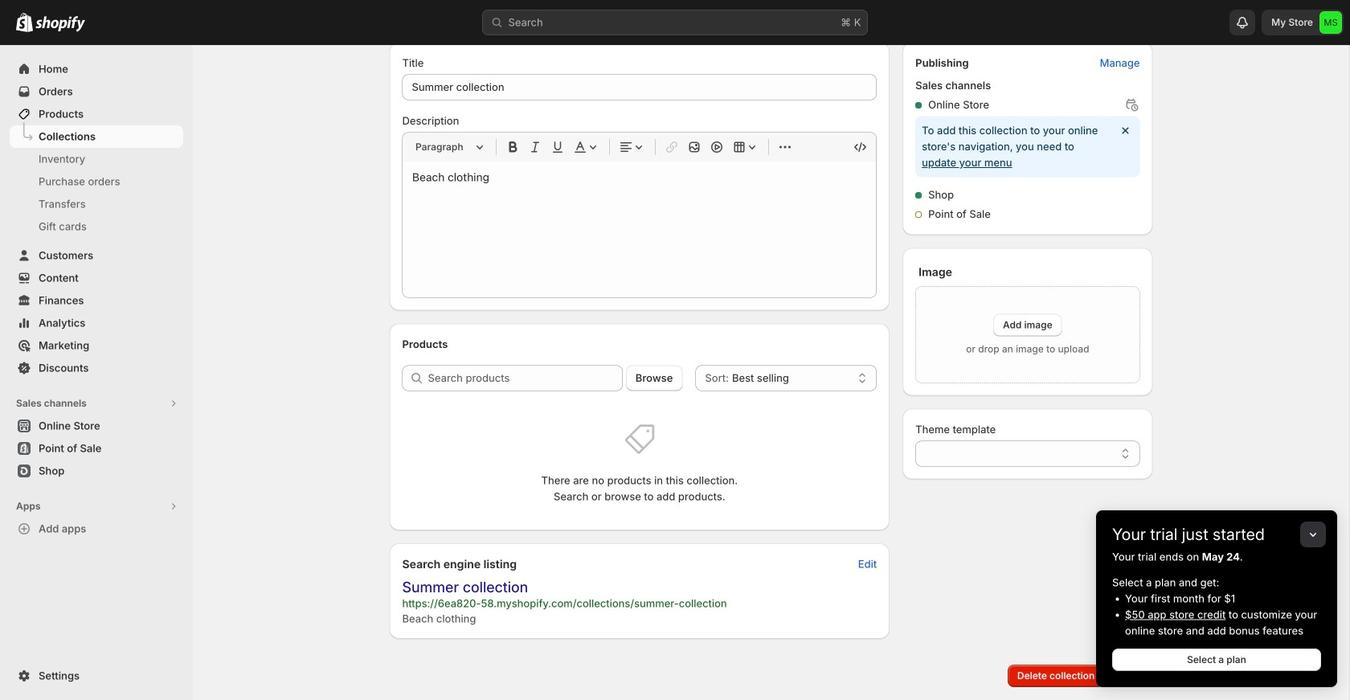 Task type: describe. For each thing, give the bounding box(es) containing it.
no products image
[[624, 423, 656, 455]]

my store image
[[1320, 11, 1343, 34]]

Search products text field
[[428, 365, 623, 391]]

e.g. Summer collection, Under $100, Staff picks text field
[[402, 74, 877, 100]]

shopify image
[[35, 16, 85, 32]]



Task type: locate. For each thing, give the bounding box(es) containing it.
status
[[916, 116, 1140, 177]]

shopify image
[[16, 13, 33, 32]]



